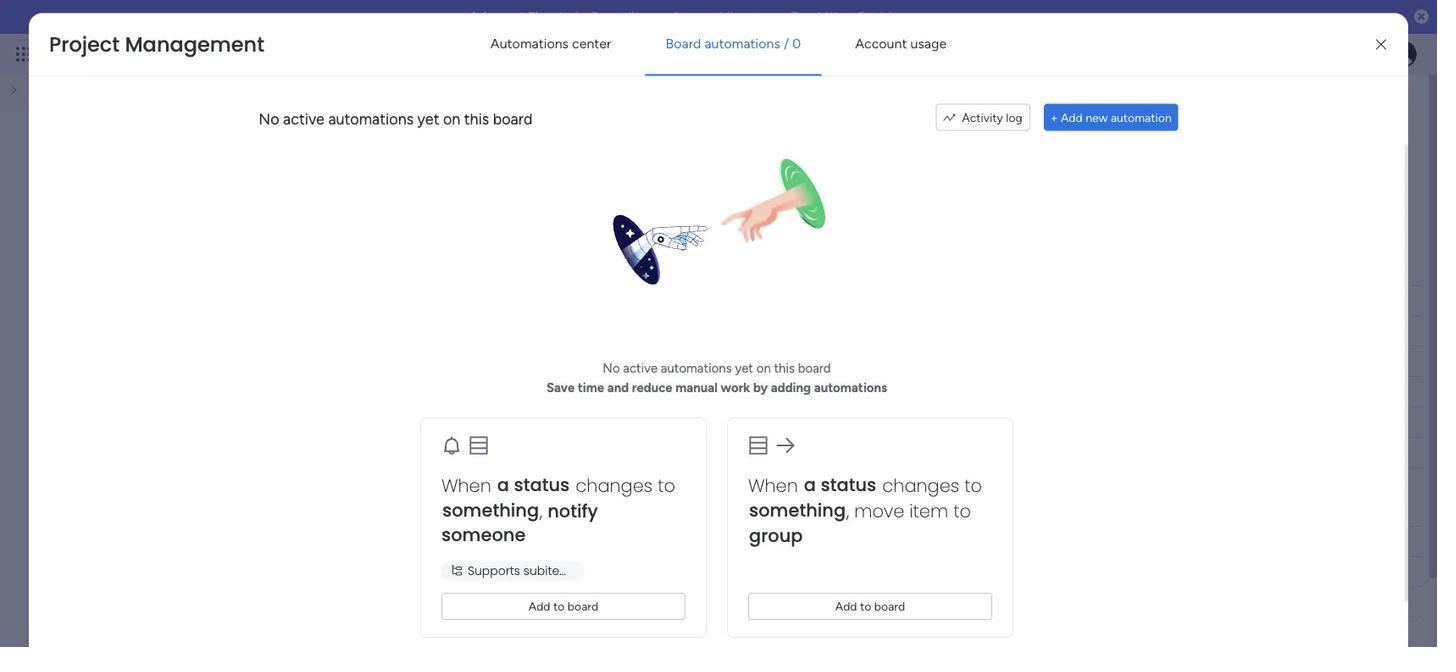 Task type: locate. For each thing, give the bounding box(es) containing it.
0 horizontal spatial on
[[443, 110, 461, 128]]

0 vertical spatial on
[[443, 110, 461, 128]]

0 horizontal spatial no
[[259, 110, 279, 128]]

1 horizontal spatial active
[[623, 361, 658, 376]]

10
[[552, 385, 564, 399]]

stands.
[[572, 128, 610, 143]]

activity log
[[962, 110, 1023, 124]]

0 vertical spatial project
[[49, 30, 120, 58]]

add to favorites image
[[387, 98, 404, 115]]

✨
[[574, 9, 587, 25]]

changes up item
[[883, 473, 960, 498]]

0 vertical spatial yet
[[418, 110, 440, 128]]

a for move
[[804, 473, 816, 498]]

1 a from the left
[[497, 473, 509, 498]]

any
[[114, 128, 133, 143]]

conference
[[652, 9, 717, 25]]

/
[[784, 35, 789, 52]]

time
[[578, 380, 605, 395]]

keep
[[396, 128, 422, 143]]

something up group
[[749, 498, 846, 523]]

1 horizontal spatial add
[[836, 599, 858, 614]]

when up group
[[749, 473, 798, 498]]

0 horizontal spatial add to board button
[[442, 593, 686, 620]]

1 something from the left
[[443, 498, 539, 523]]

automations up manual
[[661, 361, 732, 376]]

1 status from the left
[[514, 473, 570, 498]]

0 horizontal spatial of
[[163, 128, 174, 143]]

active up reduce
[[623, 361, 658, 376]]

0 vertical spatial work
[[137, 45, 167, 64]]

yet up track
[[418, 110, 440, 128]]

0 vertical spatial and
[[374, 128, 393, 143]]

0 horizontal spatial this
[[464, 110, 489, 128]]

project right 'select product' image at the top left of page
[[49, 30, 120, 58]]

a inside when a status changes to something , move item to group
[[804, 473, 816, 498]]

status for move
[[821, 473, 877, 498]]

1 horizontal spatial status
[[821, 473, 877, 498]]

1 vertical spatial this
[[774, 361, 795, 376]]

of right type
[[163, 128, 174, 143]]

project management
[[49, 30, 265, 58], [67, 88, 347, 125]]

manage any type of project. assign owners, set timelines and keep track of where your project stands.
[[69, 128, 610, 143]]

on up track
[[443, 110, 461, 128]]

no inside no active automations yet on this board save time and reduce manual work by adding automations
[[603, 361, 620, 376]]

something
[[443, 498, 539, 523], [749, 498, 846, 523]]

0 horizontal spatial changes
[[576, 473, 653, 498]]

your
[[504, 128, 528, 143]]

due
[[520, 535, 542, 549]]

0 horizontal spatial yet
[[418, 110, 440, 128]]

manual
[[676, 380, 718, 395]]

when inside "when a status changes to something , notify someone"
[[442, 473, 492, 498]]

1 horizontal spatial when
[[749, 473, 798, 498]]

1 vertical spatial management
[[165, 88, 347, 125]]

, up due date
[[540, 499, 543, 524]]

this up where
[[464, 110, 489, 128]]

automations up the timelines
[[328, 110, 414, 128]]

when
[[442, 473, 492, 498], [749, 473, 798, 498]]

2 add to board from the left
[[836, 599, 906, 614]]

activity
[[962, 110, 1004, 124]]

automations center button
[[470, 23, 632, 64]]

1 vertical spatial and
[[608, 380, 629, 395]]

active up set
[[283, 110, 325, 128]]

0 vertical spatial active
[[283, 110, 325, 128]]

and for time
[[608, 380, 629, 395]]

0 horizontal spatial add to board
[[529, 599, 599, 614]]

1 horizontal spatial ,
[[847, 499, 850, 524]]

1 horizontal spatial something
[[749, 498, 846, 523]]

work left the by
[[721, 380, 751, 395]]

1 vertical spatial yet
[[735, 361, 754, 376]]

1 horizontal spatial no
[[603, 361, 620, 376]]

2 add to board button from the left
[[749, 593, 993, 620]]

project.
[[177, 128, 218, 143]]

a for notify
[[497, 473, 509, 498]]

log
[[1007, 110, 1023, 124]]

account usage button
[[835, 23, 967, 64]]

status inside when a status changes to something , move item to group
[[821, 473, 877, 498]]

due date
[[520, 535, 570, 549]]

something for move
[[749, 498, 846, 523]]

done
[[647, 355, 675, 369]]

1 horizontal spatial yet
[[735, 361, 754, 376]]

oct 10
[[531, 385, 564, 399]]

Owner field
[[422, 533, 466, 551]]

join us at elevate ✨ our online conference hits screens dec 14th
[[469, 9, 842, 25]]

1 vertical spatial on
[[757, 361, 771, 376]]

0 vertical spatial no
[[259, 110, 279, 128]]

1 add to board button from the left
[[442, 593, 686, 620]]

and inside button
[[374, 128, 393, 143]]

0 horizontal spatial something
[[443, 498, 539, 523]]

status inside "when a status changes to something , notify someone"
[[514, 473, 570, 498]]

something up due
[[443, 498, 539, 523]]

yet for no active automations yet on this board
[[418, 110, 440, 128]]

board inside no active automations yet on this board save time and reduce manual work by adding automations
[[798, 361, 831, 376]]

1 vertical spatial project management
[[67, 88, 347, 125]]

manage any type of project. assign owners, set timelines and keep track of where your project stands. button
[[66, 125, 636, 146]]

1 add to board from the left
[[529, 599, 599, 614]]

a inside "when a status changes to something , notify someone"
[[497, 473, 509, 498]]

1 when from the left
[[442, 473, 492, 498]]

project
[[49, 30, 120, 58], [67, 88, 158, 125]]

when inside when a status changes to something , move item to group
[[749, 473, 798, 498]]

1 horizontal spatial this
[[774, 361, 795, 376]]

by
[[754, 380, 768, 395]]

1 horizontal spatial add to board
[[836, 599, 906, 614]]

and for timelines
[[374, 128, 393, 143]]

project management up project management field
[[49, 30, 265, 58]]

, for notify
[[540, 499, 543, 524]]

0 horizontal spatial status
[[514, 473, 570, 498]]

type
[[136, 128, 160, 143]]

2 of from the left
[[454, 128, 466, 143]]

work right monday
[[137, 45, 167, 64]]

1 vertical spatial no
[[603, 361, 620, 376]]

a
[[497, 473, 509, 498], [804, 473, 816, 498]]

2 when from the left
[[749, 473, 798, 498]]

1 vertical spatial work
[[721, 380, 751, 395]]

0 horizontal spatial when
[[442, 473, 492, 498]]

no up owners,
[[259, 110, 279, 128]]

and down no active automations yet on this board
[[374, 128, 393, 143]]

on inside no active automations yet on this board save time and reduce manual work by adding automations
[[757, 361, 771, 376]]

icon image
[[440, 434, 463, 457], [468, 434, 490, 457], [747, 434, 770, 457], [774, 434, 797, 457]]

2 , from the left
[[847, 499, 850, 524]]

set
[[303, 128, 320, 143]]

and right 'time'
[[608, 380, 629, 395]]

group
[[749, 523, 803, 548]]

1 changes from the left
[[576, 473, 653, 498]]

1 horizontal spatial add to board button
[[749, 593, 993, 620]]

when a status changes to something , notify someone
[[442, 473, 676, 548]]

yet up the by
[[735, 361, 754, 376]]

status up move
[[821, 473, 877, 498]]

, left move
[[847, 499, 850, 524]]

,
[[540, 499, 543, 524], [847, 499, 850, 524]]

to
[[658, 473, 676, 498], [965, 473, 983, 498], [954, 499, 972, 524], [554, 599, 565, 614], [861, 599, 872, 614]]

changes up notify
[[576, 473, 653, 498]]

, inside "when a status changes to something , notify someone"
[[540, 499, 543, 524]]

project management up project.
[[67, 88, 347, 125]]

1 , from the left
[[540, 499, 543, 524]]

changes inside "when a status changes to something , notify someone"
[[576, 473, 653, 498]]

manage
[[69, 128, 111, 143]]

management
[[125, 30, 265, 58], [165, 88, 347, 125]]

0 horizontal spatial ,
[[540, 499, 543, 524]]

automations inside board automations / 0 button
[[705, 35, 781, 52]]

timelines
[[323, 128, 371, 143]]

where
[[468, 128, 501, 143]]

automations down hits
[[705, 35, 781, 52]]

automations
[[491, 35, 569, 52]]

project
[[531, 128, 569, 143]]

1 horizontal spatial work
[[721, 380, 751, 395]]

management up project management field
[[125, 30, 265, 58]]

2 icon image from the left
[[468, 434, 490, 457]]

usage
[[911, 35, 947, 52]]

select product image
[[15, 46, 32, 63]]

online
[[615, 9, 649, 25]]

yet
[[418, 110, 440, 128], [735, 361, 754, 376]]

, inside when a status changes to something , move item to group
[[847, 499, 850, 524]]

when up someone
[[442, 473, 492, 498]]

, for move
[[847, 499, 850, 524]]

add to board
[[529, 599, 599, 614], [836, 599, 906, 614]]

2 status from the left
[[821, 473, 877, 498]]

lottie animation image
[[582, 88, 853, 359]]

and inside no active automations yet on this board save time and reduce manual work by adding automations
[[608, 380, 629, 395]]

this for no active automations yet on this board
[[464, 110, 489, 128]]

when a status changes to something , move item to group
[[749, 473, 983, 548]]

on
[[443, 110, 461, 128], [757, 361, 771, 376]]

2 a from the left
[[804, 473, 816, 498]]

1 horizontal spatial changes
[[883, 473, 960, 498]]

1 horizontal spatial on
[[757, 361, 771, 376]]

add
[[1061, 110, 1083, 124], [529, 599, 551, 614], [836, 599, 858, 614]]

changes for move
[[883, 473, 960, 498]]

this up adding
[[774, 361, 795, 376]]

management up assign
[[165, 88, 347, 125]]

work
[[137, 45, 167, 64], [721, 380, 751, 395]]

subitems
[[524, 562, 578, 579]]

when for when a status changes to something , move item to group
[[749, 473, 798, 498]]

automation
[[1111, 110, 1172, 124]]

account usage
[[856, 35, 947, 52]]

on up the by
[[757, 361, 771, 376]]

0 horizontal spatial a
[[497, 473, 509, 498]]

project up any
[[67, 88, 158, 125]]

2 something from the left
[[749, 498, 846, 523]]

0 vertical spatial this
[[464, 110, 489, 128]]

status
[[514, 473, 570, 498], [821, 473, 877, 498]]

+ add new automation
[[1051, 110, 1172, 124]]

when for when a status changes to something , notify someone
[[442, 473, 492, 498]]

supports
[[468, 562, 521, 579]]

reduce
[[632, 380, 673, 395]]

track
[[425, 128, 451, 143]]

1 horizontal spatial of
[[454, 128, 466, 143]]

supports subitems
[[468, 562, 578, 579]]

yet inside no active automations yet on this board save time and reduce manual work by adding automations
[[735, 361, 754, 376]]

now
[[908, 9, 933, 25]]

of
[[163, 128, 174, 143], [454, 128, 466, 143]]

0 horizontal spatial work
[[137, 45, 167, 64]]

active for no active automations yet on this board save time and reduce manual work by adding automations
[[623, 361, 658, 376]]

changes inside when a status changes to something , move item to group
[[883, 473, 960, 498]]

this
[[464, 110, 489, 128], [774, 361, 795, 376]]

add to board button
[[442, 593, 686, 620], [749, 593, 993, 620]]

save
[[547, 380, 575, 395]]

automations
[[705, 35, 781, 52], [328, 110, 414, 128], [661, 361, 732, 376], [814, 380, 888, 395]]

of right track
[[454, 128, 466, 143]]

our
[[590, 9, 611, 25]]

0 horizontal spatial active
[[283, 110, 325, 128]]

active inside no active automations yet on this board save time and reduce manual work by adding automations
[[623, 361, 658, 376]]

automations center
[[491, 35, 612, 52]]

1 horizontal spatial a
[[804, 473, 816, 498]]

this inside no active automations yet on this board save time and reduce manual work by adding automations
[[774, 361, 795, 376]]

active
[[283, 110, 325, 128], [623, 361, 658, 376]]

something inside when a status changes to something , move item to group
[[749, 498, 846, 523]]

0 horizontal spatial and
[[374, 128, 393, 143]]

1 horizontal spatial and
[[608, 380, 629, 395]]

changes
[[576, 473, 653, 498], [883, 473, 960, 498]]

someone
[[442, 523, 526, 548]]

14th
[[817, 9, 842, 25]]

oct
[[531, 385, 549, 399]]

no up 'time'
[[603, 361, 620, 376]]

1 vertical spatial active
[[623, 361, 658, 376]]

add inside button
[[1061, 110, 1083, 124]]

elevate
[[528, 9, 571, 25]]

2 horizontal spatial add
[[1061, 110, 1083, 124]]

2 changes from the left
[[883, 473, 960, 498]]

status up notify
[[514, 473, 570, 498]]

owner
[[426, 535, 462, 549]]

something inside "when a status changes to something , notify someone"
[[443, 498, 539, 523]]



Task type: describe. For each thing, give the bounding box(es) containing it.
activity log button
[[936, 104, 1031, 131]]

something for notify
[[443, 498, 539, 523]]

0 horizontal spatial add
[[529, 599, 551, 614]]

add to board for 2nd add to board button from left
[[836, 599, 906, 614]]

automations right adding
[[814, 380, 888, 395]]

register now →
[[858, 9, 949, 25]]

monday work management
[[75, 45, 263, 64]]

Project Management field
[[63, 88, 351, 125]]

1 of from the left
[[163, 128, 174, 143]]

0 vertical spatial management
[[125, 30, 265, 58]]

dec
[[791, 9, 814, 25]]

date
[[545, 535, 570, 549]]

status for notify
[[514, 473, 570, 498]]

management
[[171, 45, 263, 64]]

us
[[497, 9, 510, 25]]

on for no active automations yet on this board save time and reduce manual work by adding automations
[[757, 361, 771, 376]]

board automations / 0
[[666, 35, 801, 52]]

assign
[[221, 128, 256, 143]]

3 icon image from the left
[[747, 434, 770, 457]]

at
[[513, 9, 525, 25]]

lottie animation element
[[582, 88, 853, 359]]

hits
[[720, 9, 741, 25]]

on for no active automations yet on this board
[[443, 110, 461, 128]]

0 vertical spatial project management
[[49, 30, 265, 58]]

account
[[856, 35, 908, 52]]

register
[[858, 9, 905, 25]]

add to board for second add to board button from the right
[[529, 599, 599, 614]]

no for no active automations yet on this board
[[259, 110, 279, 128]]

monday
[[75, 45, 134, 64]]

move
[[855, 499, 905, 524]]

screens
[[744, 9, 788, 25]]

yet for no active automations yet on this board save time and reduce manual work by adding automations
[[735, 361, 754, 376]]

no for no active automations yet on this board save time and reduce manual work by adding automations
[[603, 361, 620, 376]]

adding
[[771, 380, 811, 395]]

item
[[910, 499, 949, 524]]

column information image
[[694, 535, 708, 549]]

0
[[793, 35, 801, 52]]

no active automations yet on this board
[[259, 110, 533, 128]]

+ add new automation button
[[1044, 104, 1179, 131]]

register now → link
[[858, 9, 949, 25]]

4 icon image from the left
[[774, 434, 797, 457]]

new
[[1086, 110, 1108, 124]]

Due Date field
[[516, 533, 574, 551]]

1 icon image from the left
[[440, 434, 463, 457]]

to inside "when a status changes to something , notify someone"
[[658, 473, 676, 498]]

+
[[1051, 110, 1058, 124]]

bob builder image
[[1390, 41, 1418, 68]]

no active automations yet on this board save time and reduce manual work by adding automations
[[547, 361, 888, 395]]

1 vertical spatial project
[[67, 88, 158, 125]]

active for no active automations yet on this board
[[283, 110, 325, 128]]

this for no active automations yet on this board save time and reduce manual work by adding automations
[[774, 361, 795, 376]]

board
[[666, 35, 702, 52]]

owners,
[[259, 128, 300, 143]]

center
[[572, 35, 612, 52]]

join
[[469, 9, 494, 25]]

stuck
[[646, 385, 676, 400]]

notify
[[548, 499, 598, 524]]

changes for notify
[[576, 473, 653, 498]]

work inside no active automations yet on this board save time and reduce manual work by adding automations
[[721, 380, 751, 395]]

→
[[936, 9, 949, 25]]

v2 subitems open image
[[452, 562, 462, 580]]

board automations / 0 button
[[646, 23, 822, 64]]



Task type: vqa. For each thing, say whether or not it's contained in the screenshot.
Invite members "image"
no



